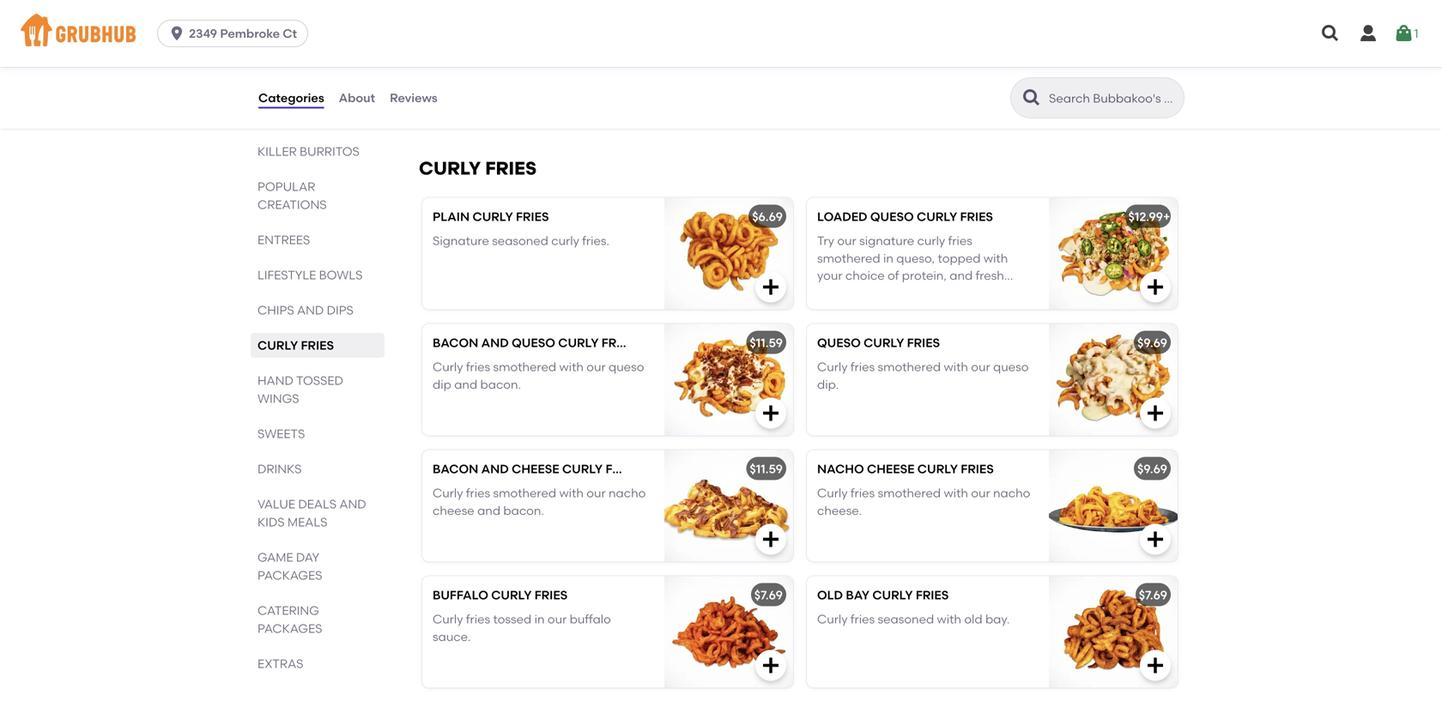 Task type: vqa. For each thing, say whether or not it's contained in the screenshot.


Task type: locate. For each thing, give the bounding box(es) containing it.
$11.59 for nacho
[[750, 462, 783, 476]]

smothered down nacho cheese curly fries
[[878, 486, 941, 501]]

and inside curly fries smothered with our queso dip and bacon.
[[454, 377, 478, 392]]

curly for cheese.
[[817, 486, 848, 501]]

about
[[339, 90, 375, 105]]

popular
[[258, 179, 315, 194]]

seasoned down the old bay curly fries
[[878, 612, 934, 627]]

smothered
[[817, 251, 881, 266], [493, 360, 557, 374], [878, 360, 941, 374], [493, 486, 557, 501], [878, 486, 941, 501]]

of
[[475, 64, 486, 79], [888, 269, 899, 283]]

curly inside curly fries smothered with our queso dip.
[[817, 360, 848, 374]]

0 vertical spatial $11.59
[[750, 336, 783, 350]]

smothered down bacon and cheese curly fries
[[493, 486, 557, 501]]

svg image
[[1358, 23, 1379, 44], [168, 25, 186, 42], [761, 277, 781, 297], [1145, 277, 1166, 297], [1145, 403, 1166, 424], [1145, 655, 1166, 676]]

chips and dips
[[258, 303, 354, 318]]

bacon for bacon and queso curly fries
[[433, 336, 479, 350]]

smothered inside "curly fries smothered with our nacho cheese."
[[878, 486, 941, 501]]

0 vertical spatial packages
[[258, 568, 322, 583]]

1 vertical spatial your
[[817, 269, 843, 283]]

queso up curly fries smothered with our queso dip and bacon.
[[512, 336, 555, 350]]

fries for curly fries tossed in our buffalo sauce.
[[466, 612, 490, 627]]

tossed
[[296, 374, 343, 388]]

in down signature
[[884, 251, 894, 266]]

1 $7.69 from the left
[[755, 588, 783, 603]]

plain curly fries image
[[665, 198, 793, 309]]

seasoned
[[492, 234, 549, 248], [878, 612, 934, 627]]

with for nacho cheese curly fries
[[944, 486, 969, 501]]

curly
[[419, 157, 481, 179], [473, 209, 513, 224], [917, 209, 958, 224], [558, 336, 599, 350], [864, 336, 904, 350], [258, 338, 298, 353], [562, 462, 603, 476], [918, 462, 958, 476], [491, 588, 532, 603], [873, 588, 913, 603]]

0 horizontal spatial seasoned
[[492, 234, 549, 248]]

and left dips
[[297, 303, 324, 318]]

fries for curly fries smothered with our queso dip and bacon.
[[466, 360, 490, 374]]

queso curly fries image
[[1049, 324, 1178, 436]]

0 horizontal spatial $7.69
[[755, 588, 783, 603]]

catering
[[258, 604, 319, 618]]

$7.69 for curly fries seasoned with old bay.
[[1139, 588, 1168, 603]]

curly fries tossed in our buffalo sauce.
[[433, 612, 611, 644]]

lifestyle bowls
[[258, 268, 363, 283]]

and up curly fries smothered with our queso dip and bacon.
[[481, 336, 509, 350]]

topped
[[938, 251, 981, 266]]

and right dip
[[454, 377, 478, 392]]

1 horizontal spatial cheese
[[867, 462, 915, 476]]

and
[[950, 269, 973, 283], [454, 377, 478, 392], [477, 504, 501, 518]]

curly up cheese.
[[817, 486, 848, 501]]

hand
[[258, 374, 293, 388]]

with inside curly fries smothered with our queso dip and bacon.
[[559, 360, 584, 374]]

your
[[610, 46, 635, 61], [817, 269, 843, 283]]

2 queso from the left
[[993, 360, 1029, 374]]

our
[[838, 234, 857, 248], [587, 360, 606, 374], [971, 360, 991, 374], [587, 486, 606, 501], [971, 486, 991, 501], [548, 612, 567, 627]]

fries inside "curly fries tossed in our buffalo sauce."
[[466, 612, 490, 627]]

2 nacho from the left
[[993, 486, 1031, 501]]

2 $11.59 from the top
[[750, 462, 783, 476]]

our inside curly fries smothered with our queso dip.
[[971, 360, 991, 374]]

2349
[[189, 26, 217, 41]]

2 horizontal spatial queso
[[871, 209, 914, 224]]

curly left 'fries.'
[[551, 234, 580, 248]]

curly up curly fries smothered with our queso dip.
[[864, 336, 904, 350]]

packages
[[258, 568, 322, 583], [258, 622, 322, 636]]

0 vertical spatial curly fries
[[419, 157, 537, 179]]

0 horizontal spatial cheese
[[512, 462, 560, 476]]

curly fries down chips and dips
[[258, 338, 334, 353]]

with inside curly fries smothered with our queso dip.
[[944, 360, 969, 374]]

queso for curly fries smothered with our queso dip and bacon.
[[609, 360, 644, 374]]

2 bacon from the top
[[433, 462, 479, 476]]

bacon. down bacon and cheese curly fries
[[504, 504, 544, 518]]

queso inside curly fries smothered with our queso dip.
[[993, 360, 1029, 374]]

curly inside curly fries smothered with our nacho cheese and bacon.
[[433, 486, 463, 501]]

1 horizontal spatial queso
[[993, 360, 1029, 374]]

curly up "curly fries smothered with our nacho cheese." in the right of the page
[[918, 462, 958, 476]]

kids
[[258, 515, 285, 530]]

try our signature curly fries smothered in queso, topped with your choice of protein, and fresh toppings.
[[817, 234, 1008, 301]]

our inside try our signature curly fries smothered in queso, topped with your choice of protein, and fresh toppings.
[[838, 234, 857, 248]]

packages down catering
[[258, 622, 322, 636]]

seasoned down the plain curly fries
[[492, 234, 549, 248]]

old
[[965, 612, 983, 627]]

nacho inside curly fries smothered with our nacho cheese and bacon.
[[609, 486, 646, 501]]

curly fries smothered with our queso dip and bacon.
[[433, 360, 644, 392]]

queso
[[871, 209, 914, 224], [512, 336, 555, 350], [817, 336, 861, 350]]

fries
[[949, 234, 973, 248], [466, 360, 490, 374], [851, 360, 875, 374], [466, 486, 490, 501], [851, 486, 875, 501], [466, 612, 490, 627], [851, 612, 875, 627]]

our inside curly fries smothered with our queso dip and bacon.
[[587, 360, 606, 374]]

chips
[[258, 303, 294, 318]]

extras
[[258, 657, 304, 671]]

with inside try our signature curly fries smothered in queso, topped with your choice of protein, and fresh toppings.
[[984, 251, 1008, 266]]

fries up cheese.
[[851, 486, 875, 501]]

ct
[[283, 26, 297, 41]]

old bay curly fries image
[[1049, 576, 1178, 688]]

smothered down bacon and queso curly fries
[[493, 360, 557, 374]]

killer burritos
[[258, 144, 360, 159]]

our inside "curly fries tossed in our buffalo sauce."
[[548, 612, 567, 627]]

1 cheese from the left
[[512, 462, 560, 476]]

1 bacon from the top
[[433, 336, 479, 350]]

bacon. inside curly fries smothered with our queso dip and bacon.
[[480, 377, 521, 392]]

1 $11.59 from the top
[[750, 336, 783, 350]]

svg image for curly fries smothered with our queso dip.
[[1145, 403, 1166, 424]]

fries inside try our signature curly fries smothered in queso, topped with your choice of protein, and fresh toppings.
[[949, 234, 973, 248]]

queso inside curly fries smothered with our queso dip and bacon.
[[609, 360, 644, 374]]

smothered for bacon and cheese curly fries
[[493, 486, 557, 501]]

and right "deals"
[[340, 497, 366, 512]]

entrees
[[258, 233, 310, 247]]

of inside 'fresh tortilla chips served with your choice of salsa (8oz).    *contains cilantro*'
[[475, 64, 486, 79]]

choice
[[433, 64, 472, 79], [846, 269, 885, 283]]

smothered down try
[[817, 251, 881, 266]]

categories
[[258, 90, 324, 105]]

curly up curly fries smothered with our nacho cheese and bacon.
[[562, 462, 603, 476]]

cheese
[[512, 462, 560, 476], [867, 462, 915, 476]]

queso
[[609, 360, 644, 374], [993, 360, 1029, 374]]

2 curly from the left
[[918, 234, 946, 248]]

curly up "dip." at the right bottom
[[817, 360, 848, 374]]

$11.59
[[750, 336, 783, 350], [750, 462, 783, 476]]

1 horizontal spatial of
[[888, 269, 899, 283]]

0 vertical spatial bacon.
[[480, 377, 521, 392]]

in inside try our signature curly fries smothered in queso, topped with your choice of protein, and fresh toppings.
[[884, 251, 894, 266]]

svg image for try our signature curly fries smothered in queso, topped with your choice of protein, and fresh toppings.
[[1145, 277, 1166, 297]]

fries inside curly fries smothered with our queso dip.
[[851, 360, 875, 374]]

nacho cheese curly fries image
[[1049, 450, 1178, 562]]

and up curly fries smothered with our nacho cheese and bacon.
[[481, 462, 509, 476]]

bacon.
[[480, 377, 521, 392], [504, 504, 544, 518]]

0 vertical spatial your
[[610, 46, 635, 61]]

2 vertical spatial and
[[477, 504, 501, 518]]

fries down bay
[[851, 612, 875, 627]]

try
[[817, 234, 835, 248]]

1 vertical spatial of
[[888, 269, 899, 283]]

smothered inside curly fries smothered with our nacho cheese and bacon.
[[493, 486, 557, 501]]

1 horizontal spatial $7.69
[[1139, 588, 1168, 603]]

smothered down queso curly fries in the top of the page
[[878, 360, 941, 374]]

of down the queso, at right top
[[888, 269, 899, 283]]

bacon. for cheese
[[504, 504, 544, 518]]

1 horizontal spatial your
[[817, 269, 843, 283]]

0 horizontal spatial curly
[[551, 234, 580, 248]]

nacho
[[609, 486, 646, 501], [993, 486, 1031, 501]]

bacon. inside curly fries smothered with our nacho cheese and bacon.
[[504, 504, 544, 518]]

curly inside "curly fries tossed in our buffalo sauce."
[[433, 612, 463, 627]]

fries down bacon and queso curly fries
[[466, 360, 490, 374]]

1 vertical spatial and
[[454, 377, 478, 392]]

svg image inside 2349 pembroke ct button
[[168, 25, 186, 42]]

nacho inside "curly fries smothered with our nacho cheese."
[[993, 486, 1031, 501]]

and inside value deals and kids meals
[[340, 497, 366, 512]]

of inside try our signature curly fries smothered in queso, topped with your choice of protein, and fresh toppings.
[[888, 269, 899, 283]]

smothered inside curly fries smothered with our queso dip and bacon.
[[493, 360, 557, 374]]

$7.69
[[755, 588, 783, 603], [1139, 588, 1168, 603]]

reviews
[[390, 90, 438, 105]]

curly up the sauce.
[[433, 612, 463, 627]]

tortilla
[[467, 46, 504, 61]]

1 horizontal spatial seasoned
[[878, 612, 934, 627]]

bacon up dip
[[433, 336, 479, 350]]

and down topped
[[950, 269, 973, 283]]

meals
[[288, 515, 328, 530]]

fries inside "curly fries smothered with our nacho cheese."
[[851, 486, 875, 501]]

fries inside curly fries smothered with our nacho cheese and bacon.
[[466, 486, 490, 501]]

your up toppings.
[[817, 269, 843, 283]]

curly up signature seasoned curly fries.
[[473, 209, 513, 224]]

0 horizontal spatial queso
[[609, 360, 644, 374]]

and for queso
[[481, 336, 509, 350]]

1 vertical spatial bacon
[[433, 462, 479, 476]]

curly fries up the plain curly fries
[[419, 157, 537, 179]]

svg image for bacon and queso curly fries
[[761, 403, 781, 424]]

with inside curly fries smothered with our nacho cheese and bacon.
[[559, 486, 584, 501]]

$9.69 for curly fries smothered with our queso dip.
[[1138, 336, 1168, 350]]

1 horizontal spatial curly
[[918, 234, 946, 248]]

1 horizontal spatial choice
[[846, 269, 885, 283]]

bacon. down bacon and queso curly fries
[[480, 377, 521, 392]]

nacho for curly fries smothered with our nacho cheese.
[[993, 486, 1031, 501]]

bacon for bacon and cheese curly fries
[[433, 462, 479, 476]]

curly
[[551, 234, 580, 248], [918, 234, 946, 248]]

in inside "curly fries tossed in our buffalo sauce."
[[535, 612, 545, 627]]

and inside curly fries smothered with our nacho cheese and bacon.
[[477, 504, 501, 518]]

1 vertical spatial bacon.
[[504, 504, 544, 518]]

and for dips
[[297, 303, 324, 318]]

our inside curly fries smothered with our nacho cheese and bacon.
[[587, 486, 606, 501]]

bacon up cheese
[[433, 462, 479, 476]]

your up "*contains"
[[610, 46, 635, 61]]

and right cheese
[[477, 504, 501, 518]]

svg image
[[1321, 23, 1341, 44], [1394, 23, 1415, 44], [761, 403, 781, 424], [761, 529, 781, 550], [1145, 529, 1166, 550], [761, 655, 781, 676]]

packages down the game
[[258, 568, 322, 583]]

0 vertical spatial bacon
[[433, 336, 479, 350]]

our for curly fries tossed in our buffalo sauce.
[[548, 612, 567, 627]]

2 packages from the top
[[258, 622, 322, 636]]

smothered for queso curly fries
[[878, 360, 941, 374]]

0 vertical spatial and
[[950, 269, 973, 283]]

0 horizontal spatial in
[[535, 612, 545, 627]]

reviews button
[[389, 67, 439, 129]]

fries down buffalo
[[466, 612, 490, 627]]

$6.69
[[752, 209, 783, 224]]

fries down queso curly fries in the top of the page
[[851, 360, 875, 374]]

1 vertical spatial packages
[[258, 622, 322, 636]]

sweets
[[258, 427, 305, 441]]

curly up dip
[[433, 360, 463, 374]]

0 vertical spatial $9.69
[[1138, 336, 1168, 350]]

curly inside curly fries smothered with our queso dip and bacon.
[[433, 360, 463, 374]]

2 $7.69 from the left
[[1139, 588, 1168, 603]]

fries up cheese
[[466, 486, 490, 501]]

2 $9.69 from the top
[[1138, 462, 1168, 476]]

1 vertical spatial in
[[535, 612, 545, 627]]

cheese up "curly fries smothered with our nacho cheese." in the right of the page
[[867, 462, 915, 476]]

1 horizontal spatial nacho
[[993, 486, 1031, 501]]

1 vertical spatial choice
[[846, 269, 885, 283]]

0 horizontal spatial your
[[610, 46, 635, 61]]

curly inside "curly fries smothered with our nacho cheese."
[[817, 486, 848, 501]]

cheese up curly fries smothered with our nacho cheese and bacon.
[[512, 462, 560, 476]]

fries inside curly fries smothered with our queso dip and bacon.
[[466, 360, 490, 374]]

dip.
[[817, 377, 839, 392]]

curly up the queso, at right top
[[918, 234, 946, 248]]

$9.69
[[1138, 336, 1168, 350], [1138, 462, 1168, 476]]

1 vertical spatial $11.59
[[750, 462, 783, 476]]

with inside 'fresh tortilla chips served with your choice of salsa (8oz).    *contains cilantro*'
[[583, 46, 607, 61]]

game
[[258, 550, 293, 565]]

our inside "curly fries smothered with our nacho cheese."
[[971, 486, 991, 501]]

curly up cheese
[[433, 486, 463, 501]]

0 vertical spatial in
[[884, 251, 894, 266]]

burritos
[[300, 144, 360, 159]]

bacon. for queso
[[480, 377, 521, 392]]

smothered inside curly fries smothered with our queso dip.
[[878, 360, 941, 374]]

0 vertical spatial of
[[475, 64, 486, 79]]

choice up toppings.
[[846, 269, 885, 283]]

0 vertical spatial choice
[[433, 64, 472, 79]]

curly up plain
[[419, 157, 481, 179]]

chips
[[507, 46, 538, 61]]

choice down fresh
[[433, 64, 472, 79]]

nacho for curly fries smothered with our nacho cheese and bacon.
[[609, 486, 646, 501]]

1 vertical spatial $9.69
[[1138, 462, 1168, 476]]

curly up curly fries seasoned with old bay.
[[873, 588, 913, 603]]

smothered for bacon and queso curly fries
[[493, 360, 557, 374]]

0 horizontal spatial of
[[475, 64, 486, 79]]

queso curly fries
[[817, 336, 940, 350]]

1 nacho from the left
[[609, 486, 646, 501]]

fries up topped
[[949, 234, 973, 248]]

1 horizontal spatial in
[[884, 251, 894, 266]]

curly up curly fries smothered with our queso dip and bacon.
[[558, 336, 599, 350]]

of down tortilla
[[475, 64, 486, 79]]

smothered for nacho cheese curly fries
[[878, 486, 941, 501]]

Search Bubbakoo's Burritos search field
[[1048, 90, 1179, 106]]

curly for dip
[[433, 360, 463, 374]]

with
[[583, 46, 607, 61], [984, 251, 1008, 266], [559, 360, 584, 374], [944, 360, 969, 374], [559, 486, 584, 501], [944, 486, 969, 501], [937, 612, 962, 627]]

queso up "dip." at the right bottom
[[817, 336, 861, 350]]

0 horizontal spatial nacho
[[609, 486, 646, 501]]

curly for dip.
[[817, 360, 848, 374]]

queso up signature
[[871, 209, 914, 224]]

1 queso from the left
[[609, 360, 644, 374]]

1 $9.69 from the top
[[1138, 336, 1168, 350]]

in right "tossed"
[[535, 612, 545, 627]]

bacon
[[433, 336, 479, 350], [433, 462, 479, 476]]

with inside "curly fries smothered with our nacho cheese."
[[944, 486, 969, 501]]

0 horizontal spatial curly fries
[[258, 338, 334, 353]]

with for bacon and cheese curly fries
[[559, 486, 584, 501]]

signature seasoned curly fries.
[[433, 234, 610, 248]]

0 horizontal spatial choice
[[433, 64, 472, 79]]



Task type: describe. For each thing, give the bounding box(es) containing it.
about button
[[338, 67, 376, 129]]

queso for curly fries smothered with our queso dip.
[[993, 360, 1029, 374]]

curly for sauce.
[[433, 612, 463, 627]]

svg image inside 1 button
[[1394, 23, 1415, 44]]

your inside 'fresh tortilla chips served with your choice of salsa (8oz).    *contains cilantro*'
[[610, 46, 635, 61]]

(8oz).
[[522, 64, 554, 79]]

sauce.
[[433, 630, 471, 644]]

plain curly fries
[[433, 209, 549, 224]]

svg image for curly fries seasoned with old bay.
[[1145, 655, 1166, 676]]

killer
[[258, 144, 297, 159]]

signature
[[860, 234, 915, 248]]

1 horizontal spatial queso
[[817, 336, 861, 350]]

loaded queso curly fries
[[817, 209, 993, 224]]

1 button
[[1394, 18, 1419, 49]]

loaded
[[817, 209, 868, 224]]

catering packages
[[258, 604, 322, 636]]

1 packages from the top
[[258, 568, 322, 583]]

game day packages
[[258, 550, 322, 583]]

your inside try our signature curly fries smothered in queso, topped with your choice of protein, and fresh toppings.
[[817, 269, 843, 283]]

fresh tortilla chips served with your choice of salsa (8oz).    *contains cilantro* button
[[422, 11, 793, 122]]

cheese
[[433, 504, 475, 518]]

our for curly fries smothered with our queso dip.
[[971, 360, 991, 374]]

bacon and queso curly fries image
[[665, 324, 793, 436]]

bacon and cheese curly fries image
[[665, 450, 793, 562]]

*contains
[[557, 64, 615, 79]]

dips
[[327, 303, 354, 318]]

salsa
[[489, 64, 519, 79]]

popular creations
[[258, 179, 327, 212]]

drinks
[[258, 462, 302, 477]]

curly fries smothered with our nacho cheese and bacon.
[[433, 486, 646, 518]]

old bay curly fries
[[817, 588, 949, 603]]

protein,
[[902, 269, 947, 283]]

our for curly fries smothered with our nacho cheese.
[[971, 486, 991, 501]]

value deals and kids meals
[[258, 497, 366, 530]]

with for queso curly fries
[[944, 360, 969, 374]]

1 curly from the left
[[551, 234, 580, 248]]

bowls
[[319, 268, 363, 283]]

curly down chips
[[258, 338, 298, 353]]

$9.69 for curly fries smothered with our nacho cheese.
[[1138, 462, 1168, 476]]

pembroke
[[220, 26, 280, 41]]

bacon and cheese curly fries
[[433, 462, 639, 476]]

our for curly fries smothered with our nacho cheese and bacon.
[[587, 486, 606, 501]]

choice inside 'fresh tortilla chips served with your choice of salsa (8oz).    *contains cilantro*'
[[433, 64, 472, 79]]

curly fries smothered with our nacho cheese.
[[817, 486, 1031, 518]]

fresh
[[976, 269, 1004, 283]]

old
[[817, 588, 843, 603]]

value
[[258, 497, 295, 512]]

day
[[296, 550, 320, 565]]

cilantro*
[[433, 81, 485, 96]]

and for bacon and cheese curly fries
[[477, 504, 501, 518]]

with for bacon and queso curly fries
[[559, 360, 584, 374]]

dip
[[433, 377, 452, 392]]

0 horizontal spatial queso
[[512, 336, 555, 350]]

queso,
[[897, 251, 935, 266]]

fries for curly fries smothered with our queso dip.
[[851, 360, 875, 374]]

curly fries seasoned with old bay.
[[817, 612, 1010, 627]]

smothered inside try our signature curly fries smothered in queso, topped with your choice of protein, and fresh toppings.
[[817, 251, 881, 266]]

fresh
[[433, 46, 464, 61]]

fresh tortilla chips served with your choice of salsa (8oz).    *contains cilantro*
[[433, 46, 635, 96]]

buffalo curly fries
[[433, 588, 568, 603]]

+
[[1164, 209, 1171, 224]]

lifestyle
[[258, 268, 316, 283]]

curly up the queso, at right top
[[917, 209, 958, 224]]

and for cheese
[[481, 462, 509, 476]]

bay
[[846, 588, 870, 603]]

svg image for signature seasoned curly fries.
[[761, 277, 781, 297]]

$11.59 for queso
[[750, 336, 783, 350]]

curly fries smothered with our queso dip.
[[817, 360, 1029, 392]]

loaded queso curly fries image
[[1049, 198, 1178, 309]]

bacon and queso curly fries
[[433, 336, 635, 350]]

buffalo
[[433, 588, 488, 603]]

served
[[541, 46, 580, 61]]

2349 pembroke ct
[[189, 26, 297, 41]]

fries for curly fries seasoned with old bay.
[[851, 612, 875, 627]]

creations
[[258, 197, 327, 212]]

fries.
[[582, 234, 610, 248]]

toppings.
[[817, 286, 872, 301]]

nacho cheese curly fries
[[817, 462, 994, 476]]

categories button
[[258, 67, 325, 129]]

1 vertical spatial seasoned
[[878, 612, 934, 627]]

1 vertical spatial curly fries
[[258, 338, 334, 353]]

tossed
[[493, 612, 532, 627]]

0 vertical spatial seasoned
[[492, 234, 549, 248]]

and inside try our signature curly fries smothered in queso, topped with your choice of protein, and fresh toppings.
[[950, 269, 973, 283]]

2 cheese from the left
[[867, 462, 915, 476]]

2349 pembroke ct button
[[157, 20, 315, 47]]

nacho
[[817, 462, 864, 476]]

buffalo
[[570, 612, 611, 627]]

curly inside try our signature curly fries smothered in queso, topped with your choice of protein, and fresh toppings.
[[918, 234, 946, 248]]

svg image for buffalo curly fries
[[761, 655, 781, 676]]

$7.69 for curly fries tossed in our buffalo sauce.
[[755, 588, 783, 603]]

hand tossed wings
[[258, 374, 343, 406]]

curly for cheese
[[433, 486, 463, 501]]

main navigation navigation
[[0, 0, 1443, 67]]

$12.99 +
[[1129, 209, 1171, 224]]

fries for curly fries smothered with our nacho cheese and bacon.
[[466, 486, 490, 501]]

our for curly fries smothered with our queso dip and bacon.
[[587, 360, 606, 374]]

curly down old
[[817, 612, 848, 627]]

1 horizontal spatial curly fries
[[419, 157, 537, 179]]

deals
[[298, 497, 337, 512]]

$12.99
[[1129, 209, 1164, 224]]

fries for curly fries smothered with our nacho cheese.
[[851, 486, 875, 501]]

bay.
[[986, 612, 1010, 627]]

search icon image
[[1022, 88, 1042, 108]]

cheese.
[[817, 504, 862, 518]]

wings
[[258, 392, 299, 406]]

svg image for nacho cheese curly fries
[[1145, 529, 1166, 550]]

buffalo curly fries image
[[665, 576, 793, 688]]

choice inside try our signature curly fries smothered in queso, topped with your choice of protein, and fresh toppings.
[[846, 269, 885, 283]]

with for old bay curly fries
[[937, 612, 962, 627]]

svg image for bacon and cheese curly fries
[[761, 529, 781, 550]]

chips and large salsa image
[[665, 11, 793, 122]]

plain
[[433, 209, 470, 224]]

1
[[1415, 26, 1419, 41]]

signature
[[433, 234, 489, 248]]

curly up "tossed"
[[491, 588, 532, 603]]

and for bacon and queso curly fries
[[454, 377, 478, 392]]



